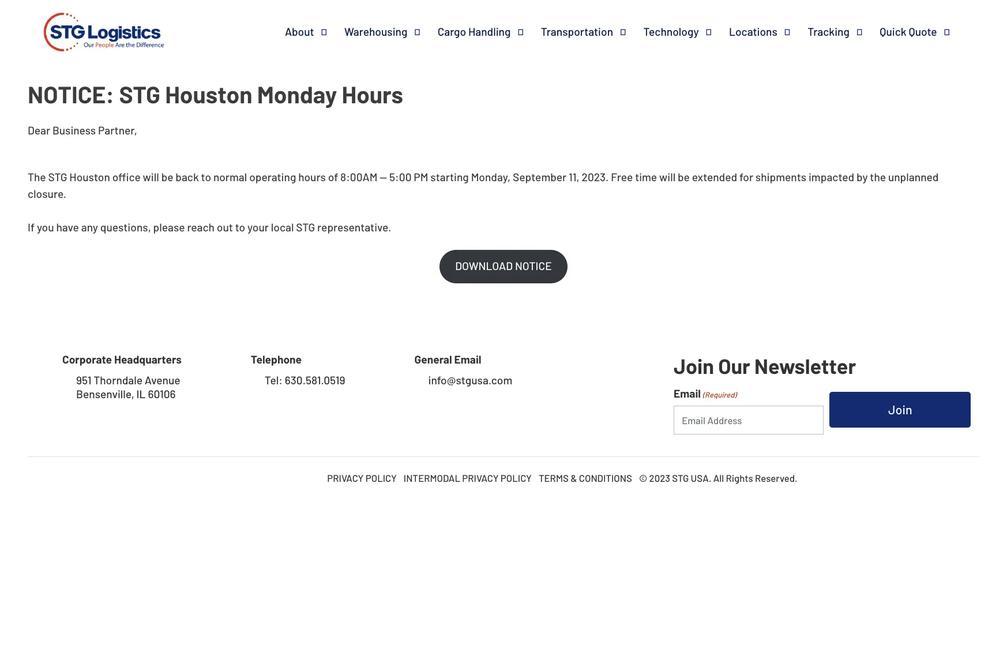 Task type: describe. For each thing, give the bounding box(es) containing it.
stg inside join our newsletter footer
[[673, 472, 689, 484]]

tel:
[[265, 373, 283, 387]]

privacy policy
[[327, 472, 397, 484]]

free
[[611, 170, 633, 184]]

quick
[[880, 25, 907, 38]]

have
[[56, 220, 79, 234]]

about
[[285, 25, 314, 38]]

email (required)
[[674, 387, 737, 400]]

cargo handling
[[438, 25, 511, 38]]

unplanned
[[889, 170, 939, 184]]

download notice
[[456, 259, 552, 273]]

warehousing link
[[345, 25, 438, 39]]

our
[[719, 353, 751, 378]]

time
[[636, 170, 657, 184]]

starting
[[431, 170, 469, 184]]

monday
[[257, 80, 337, 108]]

join our newsletter
[[674, 353, 857, 378]]

info@stgusa.com link
[[415, 373, 513, 387]]

1 be from the left
[[161, 170, 173, 184]]

representative.
[[318, 220, 391, 234]]

locations
[[730, 25, 778, 38]]

dear business partner,
[[28, 123, 137, 137]]

(required)
[[703, 390, 737, 399]]

locations link
[[730, 25, 808, 39]]

partner,
[[98, 123, 137, 137]]

1 horizontal spatial email
[[674, 387, 701, 400]]

normal
[[214, 170, 247, 184]]

all
[[714, 472, 724, 484]]

Email Address email field
[[674, 406, 824, 435]]

please
[[153, 220, 185, 234]]

transportation
[[541, 25, 614, 38]]

1 policy from the left
[[366, 472, 397, 484]]

1 horizontal spatial to
[[235, 220, 245, 234]]

telephone
[[251, 353, 302, 366]]

your
[[248, 220, 269, 234]]

headquarters
[[114, 353, 182, 366]]

shipments
[[756, 170, 807, 184]]

monday,
[[471, 170, 511, 184]]

notice
[[515, 259, 552, 273]]

business
[[52, 123, 96, 137]]

download notice link
[[440, 250, 568, 283]]

conditions
[[579, 472, 633, 484]]

download
[[456, 259, 513, 273]]

quick quote link
[[880, 25, 968, 39]]

©
[[639, 472, 648, 484]]

tracking
[[808, 25, 850, 38]]

extended
[[692, 170, 738, 184]]

houston for office
[[69, 170, 110, 184]]

dear
[[28, 123, 50, 137]]

about link
[[285, 25, 345, 39]]

reserved.
[[756, 472, 798, 484]]

for
[[740, 170, 754, 184]]

2 privacy from the left
[[462, 472, 499, 484]]

if you have any questions, please reach out to your local stg representative.
[[28, 220, 391, 234]]

september
[[513, 170, 567, 184]]

hours
[[298, 170, 326, 184]]

1 will from the left
[[143, 170, 159, 184]]

general
[[415, 353, 452, 366]]

closure.
[[28, 187, 66, 200]]

general email
[[415, 353, 482, 366]]

local
[[271, 220, 294, 234]]

handling
[[469, 25, 511, 38]]

tel: 630.581.0519
[[265, 373, 345, 387]]



Task type: vqa. For each thing, say whether or not it's contained in the screenshot.
"impacted"
yes



Task type: locate. For each thing, give the bounding box(es) containing it.
back
[[176, 170, 199, 184]]

office
[[112, 170, 141, 184]]

cargo handling link
[[438, 25, 541, 39]]

corporate
[[62, 353, 112, 366]]

2 be from the left
[[678, 170, 690, 184]]

8:00am
[[341, 170, 378, 184]]

any
[[81, 220, 98, 234]]

reach
[[187, 220, 215, 234]]

houston inside the stg houston office will be back to normal operating hours of 8:00am — 5:00 pm starting monday, september 11, 2023. free time will be extended for shipments impacted by the unplanned closure.
[[69, 170, 110, 184]]

questions,
[[100, 220, 151, 234]]

policy left 'terms'
[[501, 472, 532, 484]]

email up info@stgusa.com
[[455, 353, 482, 366]]

1 vertical spatial email
[[674, 387, 701, 400]]

11,
[[569, 170, 580, 184]]

951 thorndale avenue bensenville, il 60106
[[76, 373, 180, 401]]

0 vertical spatial email
[[455, 353, 482, 366]]

stg up "partner,"
[[119, 80, 160, 108]]

stg
[[119, 80, 160, 108], [48, 170, 67, 184], [296, 220, 315, 234], [673, 472, 689, 484]]

will right the office
[[143, 170, 159, 184]]

intermodal privacy policy
[[404, 472, 532, 484]]

1 horizontal spatial will
[[660, 170, 676, 184]]

5:00
[[390, 170, 412, 184]]

policy left intermodal
[[366, 472, 397, 484]]

0 horizontal spatial email
[[455, 353, 482, 366]]

© 2023 stg usa. all rights reserved.
[[639, 472, 798, 484]]

1 privacy from the left
[[327, 472, 364, 484]]

email down join
[[674, 387, 701, 400]]

you
[[37, 220, 54, 234]]

info@stgusa.com
[[429, 373, 513, 387]]

to
[[201, 170, 211, 184], [235, 220, 245, 234]]

quote
[[909, 25, 938, 38]]

0 horizontal spatial houston
[[69, 170, 110, 184]]

thorndale
[[94, 373, 143, 387]]

be left extended
[[678, 170, 690, 184]]

bensenville,
[[76, 387, 134, 401]]

stg inside the stg houston office will be back to normal operating hours of 8:00am — 5:00 pm starting monday, september 11, 2023. free time will be extended for shipments impacted by the unplanned closure.
[[48, 170, 67, 184]]

notice:
[[28, 80, 114, 108]]

transportation link
[[541, 25, 644, 39]]

to inside the stg houston office will be back to normal operating hours of 8:00am — 5:00 pm starting monday, september 11, 2023. free time will be extended for shipments impacted by the unplanned closure.
[[201, 170, 211, 184]]

be
[[161, 170, 173, 184], [678, 170, 690, 184]]

terms & conditions link
[[539, 472, 633, 484]]

will right time
[[660, 170, 676, 184]]

hours
[[342, 80, 403, 108]]

the
[[871, 170, 887, 184]]

0 horizontal spatial to
[[201, 170, 211, 184]]

0 horizontal spatial policy
[[366, 472, 397, 484]]

newsletter
[[755, 353, 857, 378]]

join
[[674, 353, 714, 378]]

1 horizontal spatial be
[[678, 170, 690, 184]]

il
[[137, 387, 146, 401]]

1 vertical spatial houston
[[69, 170, 110, 184]]

1 vertical spatial to
[[235, 220, 245, 234]]

2 will from the left
[[660, 170, 676, 184]]

by
[[857, 170, 868, 184]]

quick quote
[[880, 25, 938, 38]]

operating
[[249, 170, 296, 184]]

out
[[217, 220, 233, 234]]

951
[[76, 373, 91, 387]]

2 policy from the left
[[501, 472, 532, 484]]

None submit
[[830, 392, 972, 428]]

be left back
[[161, 170, 173, 184]]

privacy policy link
[[327, 472, 397, 484]]

join our newsletter footer
[[0, 318, 1008, 499]]

avenue
[[145, 373, 180, 387]]

0 vertical spatial houston
[[165, 80, 252, 108]]

0 horizontal spatial be
[[161, 170, 173, 184]]

technology
[[644, 25, 699, 38]]

stg right local on the top left of the page
[[296, 220, 315, 234]]

rights
[[726, 472, 754, 484]]

stg left the usa.
[[673, 472, 689, 484]]

0 vertical spatial to
[[201, 170, 211, 184]]

to right back
[[201, 170, 211, 184]]

impacted
[[809, 170, 855, 184]]

1 horizontal spatial policy
[[501, 472, 532, 484]]

1 horizontal spatial privacy
[[462, 472, 499, 484]]

corporate headquarters
[[62, 353, 182, 366]]

2023.
[[582, 170, 609, 184]]

pm
[[414, 170, 429, 184]]

of
[[328, 170, 338, 184]]

email
[[455, 353, 482, 366], [674, 387, 701, 400]]

60106
[[148, 387, 176, 401]]

intermodal privacy policy link
[[404, 472, 532, 484]]

1 horizontal spatial houston
[[165, 80, 252, 108]]

none submit inside join our newsletter footer
[[830, 392, 972, 428]]

0 horizontal spatial will
[[143, 170, 159, 184]]

0 horizontal spatial privacy
[[327, 472, 364, 484]]

notice: stg houston monday hours article
[[28, 80, 980, 283]]

if
[[28, 220, 35, 234]]

—
[[380, 170, 387, 184]]

houston
[[165, 80, 252, 108], [69, 170, 110, 184]]

intermodal
[[404, 472, 461, 484]]

to right out
[[235, 220, 245, 234]]

warehousing
[[345, 25, 408, 38]]

tel: 630.581.0519 link
[[251, 373, 345, 387]]

technology link
[[644, 25, 730, 39]]

terms
[[539, 472, 569, 484]]

stg usa image
[[40, 0, 168, 68]]

&
[[571, 472, 577, 484]]

the
[[28, 170, 46, 184]]

houston for monday
[[165, 80, 252, 108]]

terms & conditions
[[539, 472, 633, 484]]

630.581.0519
[[285, 373, 345, 387]]

privacy
[[327, 472, 364, 484], [462, 472, 499, 484]]

notice: stg houston monday hours
[[28, 80, 403, 108]]

tracking link
[[808, 25, 880, 39]]

the stg houston office will be back to normal operating hours of 8:00am — 5:00 pm starting monday, september 11, 2023. free time will be extended for shipments impacted by the unplanned closure.
[[28, 170, 939, 200]]

stg up closure.
[[48, 170, 67, 184]]



